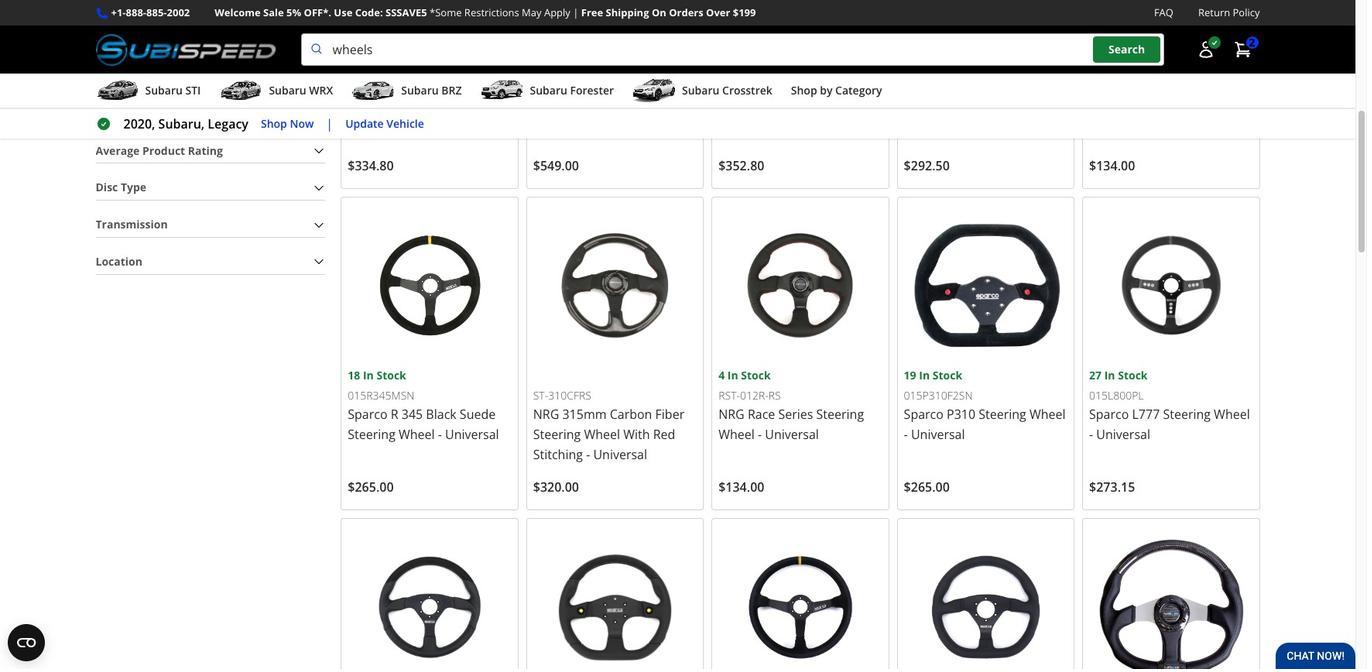 Task type: locate. For each thing, give the bounding box(es) containing it.
1 horizontal spatial rst-
[[1090, 46, 1111, 61]]

2 enkei from the left
[[533, 64, 564, 81]]

wrx left the /
[[609, 105, 635, 122]]

0 horizontal spatial wrx
[[309, 83, 333, 98]]

in inside 19 in stock 015p310f2sn sparco p310 steering wheel - universal
[[919, 368, 930, 383]]

transmission
[[96, 217, 168, 232]]

wheel
[[1140, 84, 1176, 101], [1140, 105, 1176, 122], [1030, 406, 1066, 423], [1214, 406, 1250, 423], [399, 426, 435, 443], [584, 426, 620, 443], [719, 426, 755, 443]]

in right 27
[[1105, 368, 1115, 383]]

sparco inside 27 in stock 015l800pl sparco l777 steering wheel - universal
[[1090, 406, 1129, 423]]

p310
[[947, 406, 976, 423]]

shop now link
[[261, 115, 314, 133]]

use
[[334, 5, 353, 19]]

3 rpf1 from the left
[[938, 64, 967, 81]]

universal for rs
[[765, 426, 819, 443]]

1 horizontal spatial shop
[[791, 83, 817, 98]]

*some restrictions may apply | free shipping on orders over $199
[[430, 5, 756, 19]]

subaru sti
[[145, 83, 201, 98]]

- right the face
[[563, 105, 567, 122]]

1 horizontal spatial rpf1
[[753, 64, 782, 81]]

0 horizontal spatial nrg
[[533, 406, 559, 423]]

(silver) inside enkei rpf1 wheels 17x8 +35mm (silver)
[[952, 84, 990, 101]]

2015+ right the /
[[646, 105, 681, 122]]

nrg race series steering wheel - universal image
[[719, 204, 882, 367]]

- inside 19 in stock 015p310f2sn sparco p310 steering wheel - universal
[[904, 426, 908, 443]]

in right 18 in the left of the page
[[363, 368, 374, 383]]

return policy
[[1199, 5, 1260, 19]]

stock
[[377, 368, 406, 383], [741, 368, 771, 383], [933, 368, 963, 383], [1118, 368, 1148, 383]]

3 enkei from the left
[[719, 64, 750, 81]]

2 wheels from the left
[[649, 64, 691, 81]]

$265.00 for steering
[[348, 479, 394, 496]]

$134.00 down "race"
[[719, 479, 765, 496]]

enkei inside the enkei rpf1 wheels 17x9 +45mm (matte black)
[[348, 64, 379, 81]]

subaru
[[145, 83, 183, 98], [269, 83, 306, 98], [401, 83, 439, 98], [530, 83, 567, 98], [682, 83, 720, 98]]

sparco down 015p310f2sn
[[904, 406, 944, 423]]

310cfrs
[[548, 388, 592, 402]]

0 horizontal spatial shop
[[261, 116, 287, 131]]

stock inside 18 in stock 015r345msn sparco r 345 black suede steering wheel - universal
[[377, 368, 406, 383]]

sparco r 368 steering wheel - universal image
[[719, 525, 882, 669]]

5 subaru from the left
[[682, 83, 720, 98]]

policy
[[1233, 5, 1260, 19]]

enkei up 18x9.5
[[533, 64, 564, 81]]

- inside st-310cfrs nrg 315mm carbon fiber steering wheel with red stitching - universal
[[586, 446, 590, 463]]

sti up 2020, subaru, legacy
[[185, 83, 201, 98]]

universal inside st-310cfrs nrg 315mm carbon fiber steering wheel with red stitching - universal
[[593, 446, 647, 463]]

0 horizontal spatial sti
[[185, 83, 201, 98]]

+35mm down search input field
[[719, 84, 763, 101]]

wheels up by
[[785, 64, 827, 81]]

0 vertical spatial |
[[573, 5, 579, 19]]

2002
[[167, 5, 190, 19]]

-
[[1180, 84, 1184, 101], [563, 105, 567, 122], [438, 426, 442, 443], [758, 426, 762, 443], [904, 426, 908, 443], [1090, 426, 1094, 443], [586, 446, 590, 463]]

rpf1
[[382, 64, 411, 81], [753, 64, 782, 81], [938, 64, 967, 81]]

1 +35mm from the left
[[575, 84, 619, 101]]

1 sparco from the left
[[348, 406, 388, 423]]

2020, subaru, legacy
[[124, 115, 249, 133]]

enkei for enkei rpf1 wheels 18x8 +35mm (silver)
[[719, 64, 750, 81]]

1 horizontal spatial $134.00
[[1090, 157, 1135, 174]]

shop
[[791, 83, 817, 98], [261, 116, 287, 131]]

1 horizontal spatial +35mm
[[719, 84, 763, 101]]

| right now
[[326, 115, 333, 133]]

nrg inside 'nrg innovations reinforced steering wheel - leather steering wheel 320mm w/ black stitch'
[[1090, 64, 1116, 81]]

1 vertical spatial shop
[[261, 116, 287, 131]]

- inside 'nrg innovations reinforced steering wheel - leather steering wheel 320mm w/ black stitch'
[[1180, 84, 1184, 101]]

19
[[904, 368, 917, 383]]

in inside 4 in stock rst-012r-rs nrg race series steering wheel - universal
[[728, 368, 738, 383]]

2 (silver) from the left
[[952, 84, 990, 101]]

subaru for subaru wrx
[[269, 83, 306, 98]]

universal down p310
[[911, 426, 965, 443]]

nrg inside 4 in stock rst-012r-rs nrg race series steering wheel - universal
[[719, 406, 745, 423]]

0 vertical spatial shop
[[791, 83, 817, 98]]

18 in stock 015r345msn sparco r 345 black suede steering wheel - universal
[[348, 368, 499, 443]]

in right 19
[[919, 368, 930, 383]]

w/
[[1227, 105, 1241, 122]]

stock inside 4 in stock rst-012r-rs nrg race series steering wheel - universal
[[741, 368, 771, 383]]

series
[[779, 406, 813, 423]]

0 horizontal spatial +35mm
[[575, 84, 619, 101]]

universal down l777
[[1097, 426, 1151, 443]]

enkei rs05rr silver wheels 18x9.5 +35mm concave face - 2015+ wrx / 2015+ sti
[[533, 64, 691, 142]]

1 vertical spatial $134.00
[[719, 479, 765, 496]]

rst-012r
[[1090, 46, 1136, 61]]

rpf1 inside the enkei rpf1 wheels 17x9 +45mm (matte black)
[[382, 64, 411, 81]]

2 2015+ from the left
[[646, 105, 681, 122]]

3 subaru from the left
[[401, 83, 439, 98]]

17x8
[[1015, 64, 1043, 81]]

3 sparco from the left
[[1090, 406, 1129, 423]]

$134.00 down black
[[1090, 157, 1135, 174]]

universal inside 4 in stock rst-012r-rs nrg race series steering wheel - universal
[[765, 426, 819, 443]]

wheels left 17x8
[[970, 64, 1012, 81]]

universal inside 18 in stock 015r345msn sparco r 345 black suede steering wheel - universal
[[445, 426, 499, 443]]

(silver) for 18x8
[[766, 84, 805, 101]]

black)
[[436, 84, 470, 101]]

enkei inside enkei rs05rr silver wheels 18x9.5 +35mm concave face - 2015+ wrx / 2015+ sti
[[533, 64, 564, 81]]

0 horizontal spatial $265.00
[[348, 479, 394, 496]]

steering right p310
[[979, 406, 1027, 423]]

rpf1 left 17x8
[[938, 64, 967, 81]]

subaru left brz
[[401, 83, 439, 98]]

1 vertical spatial sti
[[533, 125, 550, 142]]

2 rpf1 from the left
[[753, 64, 782, 81]]

0 horizontal spatial $134.00
[[719, 479, 765, 496]]

universal down 'suede'
[[445, 426, 499, 443]]

- right stitching
[[586, 446, 590, 463]]

|
[[573, 5, 579, 19], [326, 115, 333, 133]]

wheels up subaru brz
[[414, 64, 456, 81]]

subaru up subaru,
[[145, 83, 183, 98]]

forester
[[570, 83, 614, 98]]

rpf1 up crosstrek
[[753, 64, 782, 81]]

subaru up shop now
[[269, 83, 306, 98]]

4 stock from the left
[[1118, 368, 1148, 383]]

$265.00
[[348, 479, 394, 496], [904, 479, 950, 496]]

2 +35mm from the left
[[719, 84, 763, 101]]

sparco l505 lap 5 steering wheel - universal image
[[348, 525, 512, 669]]

888-
[[126, 5, 146, 19]]

2 horizontal spatial rpf1
[[938, 64, 967, 81]]

1 vertical spatial wrx
[[609, 105, 635, 122]]

stock inside 19 in stock 015p310f2sn sparco p310 steering wheel - universal
[[933, 368, 963, 383]]

2 horizontal spatial sparco
[[1090, 406, 1129, 423]]

enkei up +45mm
[[348, 64, 379, 81]]

with
[[623, 426, 650, 443]]

wheels inside enkei rpf1 wheels 17x8 +35mm (silver)
[[970, 64, 1012, 81]]

shop left now
[[261, 116, 287, 131]]

faq
[[1154, 5, 1174, 19]]

stock up "012r-"
[[741, 368, 771, 383]]

stock up 015l800pl in the bottom right of the page
[[1118, 368, 1148, 383]]

wheel inside 19 in stock 015p310f2sn sparco p310 steering wheel - universal
[[1030, 406, 1066, 423]]

shop by category
[[791, 83, 882, 98]]

wheels inside enkei rpf1 wheels 18x8 +35mm (silver)
[[785, 64, 827, 81]]

wheels up "concave"
[[649, 64, 691, 81]]

enkei rs05rr silver wheels 18x9.5 +35mm concave face - 2015+ wrx / 2015+ sti image
[[533, 0, 697, 26]]

- down 015l800pl in the bottom right of the page
[[1090, 426, 1094, 443]]

a subaru brz thumbnail image image
[[352, 79, 395, 102]]

17x9
[[459, 64, 487, 81]]

2015+
[[570, 105, 605, 122], [646, 105, 681, 122]]

0 vertical spatial sti
[[185, 83, 201, 98]]

sparco down 015l800pl in the bottom right of the page
[[1090, 406, 1129, 423]]

$334.80
[[348, 157, 394, 174]]

0 horizontal spatial |
[[326, 115, 333, 133]]

a subaru forester thumbnail image image
[[480, 79, 524, 102]]

silver
[[615, 64, 646, 81]]

3 +35mm from the left
[[904, 84, 948, 101]]

steering up stitching
[[533, 426, 581, 443]]

average
[[96, 143, 140, 158]]

+35mm inside enkei rpf1 wheels 18x8 +35mm (silver)
[[719, 84, 763, 101]]

- down 015p310f2sn
[[904, 426, 908, 443]]

wheel inside 18 in stock 015r345msn sparco r 345 black suede steering wheel - universal
[[399, 426, 435, 443]]

2
[[1249, 35, 1256, 50]]

in inside 27 in stock 015l800pl sparco l777 steering wheel - universal
[[1105, 368, 1115, 383]]

2 sparco from the left
[[904, 406, 944, 423]]

1 horizontal spatial 2015+
[[646, 105, 681, 122]]

1 stock from the left
[[377, 368, 406, 383]]

in for sparco p310 steering wheel - universal
[[919, 368, 930, 383]]

subaru for subaru forester
[[530, 83, 567, 98]]

+35mm for enkei rpf1 wheels 17x8 +35mm (silver)
[[904, 84, 948, 101]]

enkei for enkei rpf1 wheels 17x8 +35mm (silver)
[[904, 64, 935, 81]]

nrg down "st-"
[[533, 406, 559, 423]]

nrg 315mm carbon fiber steering wheel with red stitching - universal image
[[533, 204, 697, 367]]

4 subaru from the left
[[530, 83, 567, 98]]

rpf1 for enkei rpf1 wheels 17x9 +45mm (matte black)
[[382, 64, 411, 81]]

0 vertical spatial wrx
[[309, 83, 333, 98]]

(matte
[[395, 84, 433, 101]]

steering right series
[[817, 406, 864, 423]]

1 vertical spatial rst-
[[719, 388, 740, 402]]

in inside 18 in stock 015r345msn sparco r 345 black suede steering wheel - universal
[[363, 368, 374, 383]]

wheels inside the enkei rpf1 wheels 17x9 +45mm (matte black)
[[414, 64, 456, 81]]

0 horizontal spatial rst-
[[719, 388, 740, 402]]

1 2015+ from the left
[[570, 105, 605, 122]]

subaru for subaru brz
[[401, 83, 439, 98]]

$199
[[733, 5, 756, 19]]

2015+ down forester on the top left of page
[[570, 105, 605, 122]]

- down "race"
[[758, 426, 762, 443]]

brz
[[442, 83, 462, 98]]

rpf1 down 3797908045bk
[[382, 64, 411, 81]]

+35mm down rs05rr at the left top of page
[[575, 84, 619, 101]]

nrg down rst-012r
[[1090, 64, 1116, 81]]

2 in from the left
[[728, 368, 738, 383]]

sssave5
[[386, 5, 427, 19]]

1 in from the left
[[363, 368, 374, 383]]

wheel inside 27 in stock 015l800pl sparco l777 steering wheel - universal
[[1214, 406, 1250, 423]]

nrg left "race"
[[719, 406, 745, 423]]

012r
[[1111, 46, 1136, 61]]

18
[[348, 368, 360, 383]]

stock up 015p310f2sn
[[933, 368, 963, 383]]

reinforced
[[1190, 64, 1252, 81]]

3 stock from the left
[[933, 368, 963, 383]]

345
[[402, 406, 423, 423]]

black
[[1090, 125, 1127, 142]]

1 enkei from the left
[[348, 64, 379, 81]]

shop left by
[[791, 83, 817, 98]]

4 wheels from the left
[[970, 64, 1012, 81]]

2 $265.00 from the left
[[904, 479, 950, 496]]

1 horizontal spatial nrg
[[719, 406, 745, 423]]

sparco down 015r345msn
[[348, 406, 388, 423]]

315mm
[[563, 406, 607, 423]]

enkei rpf1 wheels 17x8 +35mm (silver)
[[904, 64, 1043, 101]]

wrx up now
[[309, 83, 333, 98]]

in for sparco l777 steering wheel - universal
[[1105, 368, 1115, 383]]

steering
[[1090, 84, 1137, 101], [1090, 105, 1137, 122], [817, 406, 864, 423], [979, 406, 1027, 423], [1163, 406, 1211, 423], [348, 426, 396, 443], [533, 426, 581, 443]]

1 horizontal spatial (silver)
[[952, 84, 990, 101]]

subaru sti button
[[96, 77, 201, 108]]

rst- inside 4 in stock rst-012r-rs nrg race series steering wheel - universal
[[719, 388, 740, 402]]

location
[[96, 254, 142, 269]]

1 rpf1 from the left
[[382, 64, 411, 81]]

enkei inside enkei rpf1 wheels 17x8 +35mm (silver)
[[904, 64, 935, 81]]

subaru left crosstrek
[[682, 83, 720, 98]]

subaru up the face
[[530, 83, 567, 98]]

(silver) inside enkei rpf1 wheels 18x8 +35mm (silver)
[[766, 84, 805, 101]]

*some
[[430, 5, 462, 19]]

apply
[[544, 5, 571, 19]]

steering inside 4 in stock rst-012r-rs nrg race series steering wheel - universal
[[817, 406, 864, 423]]

- inside enkei rs05rr silver wheels 18x9.5 +35mm concave face - 2015+ wrx / 2015+ sti
[[563, 105, 567, 122]]

- left leather on the top right of the page
[[1180, 84, 1184, 101]]

0 horizontal spatial rpf1
[[382, 64, 411, 81]]

subispeed logo image
[[96, 33, 276, 66]]

steering up black
[[1090, 105, 1137, 122]]

sti
[[185, 83, 201, 98], [533, 125, 550, 142]]

- down black
[[438, 426, 442, 443]]

rpf1 inside enkei rpf1 wheels 18x8 +35mm (silver)
[[753, 64, 782, 81]]

shop inside dropdown button
[[791, 83, 817, 98]]

st-
[[533, 388, 548, 402]]

steering down r
[[348, 426, 396, 443]]

4 in from the left
[[1105, 368, 1115, 383]]

universal down with
[[593, 446, 647, 463]]

a subaru wrx thumbnail image image
[[219, 79, 263, 102]]

2 stock from the left
[[741, 368, 771, 383]]

1 horizontal spatial sti
[[533, 125, 550, 142]]

2 subaru from the left
[[269, 83, 306, 98]]

subaru for subaru sti
[[145, 83, 183, 98]]

enkei up subaru crosstrek
[[719, 64, 750, 81]]

universal for fiber
[[593, 446, 647, 463]]

2 horizontal spatial nrg
[[1090, 64, 1116, 81]]

rst-
[[1090, 46, 1111, 61], [719, 388, 740, 402]]

universal
[[445, 426, 499, 443], [765, 426, 819, 443], [911, 426, 965, 443], [1097, 426, 1151, 443], [593, 446, 647, 463]]

0 horizontal spatial sparco
[[348, 406, 388, 423]]

3 in from the left
[[919, 368, 930, 383]]

sti down the face
[[533, 125, 550, 142]]

wheel inside st-310cfrs nrg 315mm carbon fiber steering wheel with red stitching - universal
[[584, 426, 620, 443]]

0 vertical spatial $134.00
[[1090, 157, 1135, 174]]

015r345msn
[[348, 388, 415, 402]]

(silver)
[[766, 84, 805, 101], [952, 84, 990, 101]]

2 button
[[1226, 34, 1260, 65]]

shop by category button
[[791, 77, 882, 108]]

code:
[[355, 5, 383, 19]]

0 horizontal spatial 2015+
[[570, 105, 605, 122]]

4 enkei from the left
[[904, 64, 935, 81]]

2 horizontal spatial +35mm
[[904, 84, 948, 101]]

subaru for subaru crosstrek
[[682, 83, 720, 98]]

sparco inside 18 in stock 015r345msn sparco r 345 black suede steering wheel - universal
[[348, 406, 388, 423]]

product
[[142, 143, 185, 158]]

steering inside 19 in stock 015p310f2sn sparco p310 steering wheel - universal
[[979, 406, 1027, 423]]

enkei inside enkei rpf1 wheels 18x8 +35mm (silver)
[[719, 64, 750, 81]]

stock up 015r345msn
[[377, 368, 406, 383]]

average product rating
[[96, 143, 223, 158]]

enkei right 18x8
[[904, 64, 935, 81]]

1 horizontal spatial $265.00
[[904, 479, 950, 496]]

rpf1 for enkei rpf1 wheels 18x8 +35mm (silver)
[[753, 64, 782, 81]]

sparco l999 mugello suede steering wheel - universal image
[[533, 525, 697, 669]]

1 horizontal spatial wrx
[[609, 105, 635, 122]]

1 (silver) from the left
[[766, 84, 805, 101]]

| left free
[[573, 5, 579, 19]]

search input field
[[301, 33, 1164, 66]]

stock inside 27 in stock 015l800pl sparco l777 steering wheel - universal
[[1118, 368, 1148, 383]]

universal inside 27 in stock 015l800pl sparco l777 steering wheel - universal
[[1097, 426, 1151, 443]]

+35mm right "category"
[[904, 84, 948, 101]]

+35mm inside enkei rs05rr silver wheels 18x9.5 +35mm concave face - 2015+ wrx / 2015+ sti
[[575, 84, 619, 101]]

stock for r
[[377, 368, 406, 383]]

universal down series
[[765, 426, 819, 443]]

rpf1 inside enkei rpf1 wheels 17x8 +35mm (silver)
[[938, 64, 967, 81]]

subaru wrx button
[[219, 77, 333, 108]]

sparco inside 19 in stock 015p310f2sn sparco p310 steering wheel - universal
[[904, 406, 944, 423]]

update vehicle button
[[345, 115, 424, 133]]

1 horizontal spatial sparco
[[904, 406, 944, 423]]

in right 4
[[728, 368, 738, 383]]

+35mm inside enkei rpf1 wheels 17x8 +35mm (silver)
[[904, 84, 948, 101]]

enkei rpf1 wheels 18x8 +35mm (silver) image
[[719, 0, 882, 26]]

disc
[[96, 180, 118, 195]]

0 horizontal spatial (silver)
[[766, 84, 805, 101]]

1 subaru from the left
[[145, 83, 183, 98]]

3 wheels from the left
[[785, 64, 827, 81]]

concave
[[622, 84, 671, 101]]

steering right l777
[[1163, 406, 1211, 423]]

1 wheels from the left
[[414, 64, 456, 81]]

nrg
[[1090, 64, 1116, 81], [533, 406, 559, 423], [719, 406, 745, 423]]

a subaru sti thumbnail image image
[[96, 79, 139, 102]]

1 $265.00 from the left
[[348, 479, 394, 496]]



Task type: vqa. For each thing, say whether or not it's contained in the screenshot.
Kit Returns: if you wish to return a kit or package, you will need to return the entire kit. Partial kit returns will not be accepted.
no



Task type: describe. For each thing, give the bounding box(es) containing it.
wrx inside dropdown button
[[309, 83, 333, 98]]

st-310cfrs nrg 315mm carbon fiber steering wheel with red stitching - universal
[[533, 388, 685, 463]]

stitch
[[1130, 125, 1162, 142]]

015p310f2sn
[[904, 388, 973, 402]]

universal for r
[[445, 426, 499, 443]]

subaru brz button
[[352, 77, 462, 108]]

sti inside subaru sti dropdown button
[[185, 83, 201, 98]]

steering inside st-310cfrs nrg 315mm carbon fiber steering wheel with red stitching - universal
[[533, 426, 581, 443]]

2020,
[[124, 115, 155, 133]]

now
[[290, 116, 314, 131]]

search button
[[1093, 37, 1161, 63]]

enkei rpf1 wheels 18x8 +35mm (silver)
[[719, 64, 858, 101]]

015l800pl
[[1090, 388, 1144, 402]]

location button
[[96, 250, 325, 274]]

$549.00
[[533, 157, 579, 174]]

wheels for enkei rpf1 wheels 17x9 +45mm (matte black)
[[414, 64, 456, 81]]

5%
[[287, 5, 301, 19]]

red
[[653, 426, 675, 443]]

+1-888-885-2002
[[111, 5, 190, 19]]

subaru,
[[158, 115, 205, 133]]

+45mm
[[348, 84, 392, 101]]

category
[[836, 83, 882, 98]]

crosstrek
[[722, 83, 773, 98]]

orders
[[669, 5, 704, 19]]

faq link
[[1154, 5, 1174, 21]]

3797908045bk
[[348, 46, 423, 61]]

stock for l777
[[1118, 368, 1148, 383]]

wrx inside enkei rs05rr silver wheels 18x9.5 +35mm concave face - 2015+ wrx / 2015+ sti
[[609, 105, 635, 122]]

sparco for sparco l777 steering wheel - universal
[[1090, 406, 1129, 423]]

/
[[638, 105, 643, 122]]

$292.50
[[904, 157, 950, 174]]

steering inside 27 in stock 015l800pl sparco l777 steering wheel - universal
[[1163, 406, 1211, 423]]

disc type button
[[96, 176, 325, 200]]

steering down rst-012r
[[1090, 84, 1137, 101]]

sparco for sparco p310 steering wheel - universal
[[904, 406, 944, 423]]

subaru wrx
[[269, 83, 333, 98]]

(silver) for 17x8
[[952, 84, 990, 101]]

enkei for enkei rs05rr silver wheels 18x9.5 +35mm concave face - 2015+ wrx / 2015+ sti
[[533, 64, 564, 81]]

type
[[121, 180, 146, 195]]

sti inside enkei rs05rr silver wheels 18x9.5 +35mm concave face - 2015+ wrx / 2015+ sti
[[533, 125, 550, 142]]

enkei rpf1 wheels 17x9 +45mm (matte black) image
[[348, 0, 512, 26]]

0 vertical spatial rst-
[[1090, 46, 1111, 61]]

$352.80
[[719, 157, 765, 174]]

4
[[719, 368, 725, 383]]

over
[[706, 5, 731, 19]]

shop for shop now
[[261, 116, 287, 131]]

face
[[533, 105, 559, 122]]

320mm
[[1180, 105, 1224, 122]]

subaru brz
[[401, 83, 462, 98]]

19 in stock 015p310f2sn sparco p310 steering wheel - universal
[[904, 368, 1066, 443]]

$134.00 for nrg innovations reinforced steering wheel - leather steering wheel 320mm w/ black stitch
[[1090, 157, 1135, 174]]

vehicle
[[387, 116, 424, 131]]

$134.00 for nrg race series steering wheel - universal
[[719, 479, 765, 496]]

+1-888-885-2002 link
[[111, 5, 190, 21]]

restrictions
[[464, 5, 519, 19]]

suede
[[460, 406, 496, 423]]

welcome sale 5% off*. use code: sssave5
[[215, 5, 427, 19]]

r
[[391, 406, 398, 423]]

shipping
[[606, 5, 649, 19]]

average product rating button
[[96, 139, 325, 163]]

in for sparco r 345 black suede steering wheel - universal
[[363, 368, 374, 383]]

in for nrg race series steering wheel - universal
[[728, 368, 738, 383]]

rpf1 for enkei rpf1 wheels 17x8 +35mm (silver)
[[938, 64, 967, 81]]

shop now
[[261, 116, 314, 131]]

wheels inside enkei rs05rr silver wheels 18x9.5 +35mm concave face - 2015+ wrx / 2015+ sti
[[649, 64, 691, 81]]

a subaru crosstrek thumbnail image image
[[633, 79, 676, 102]]

18x9.5
[[533, 84, 571, 101]]

rs
[[769, 388, 781, 402]]

nrg inside st-310cfrs nrg 315mm carbon fiber steering wheel with red stitching - universal
[[533, 406, 559, 423]]

nrg innovations reinforced steering wheel - leather steering wheel 320mm w/ black stitch image
[[1090, 0, 1253, 26]]

enkei rpf1 wheels 17x9 +45mm (matte black)
[[348, 64, 487, 101]]

sparco for sparco r 345 black suede steering wheel - universal
[[348, 406, 388, 423]]

search
[[1109, 42, 1145, 57]]

steering inside 18 in stock 015r345msn sparco r 345 black suede steering wheel - universal
[[348, 426, 396, 443]]

+35mm for enkei rpf1 wheels 18x8 +35mm (silver)
[[719, 84, 763, 101]]

legacy
[[208, 115, 249, 133]]

subaru crosstrek
[[682, 83, 773, 98]]

universal inside 19 in stock 015p310f2sn sparco p310 steering wheel - universal
[[911, 426, 965, 443]]

rs05rr
[[568, 64, 612, 81]]

- inside 27 in stock 015l800pl sparco l777 steering wheel - universal
[[1090, 426, 1094, 443]]

27 in stock 015l800pl sparco l777 steering wheel - universal
[[1090, 368, 1250, 443]]

wheel inside 4 in stock rst-012r-rs nrg race series steering wheel - universal
[[719, 426, 755, 443]]

stock for rs
[[741, 368, 771, 383]]

shop for shop by category
[[791, 83, 817, 98]]

may
[[522, 5, 542, 19]]

subaru forester
[[530, 83, 614, 98]]

- inside 18 in stock 015r345msn sparco r 345 black suede steering wheel - universal
[[438, 426, 442, 443]]

welcome
[[215, 5, 261, 19]]

innovations
[[1119, 64, 1186, 81]]

subaru forester button
[[480, 77, 614, 108]]

sparco l360 black leather steering wheel - universal image
[[904, 525, 1068, 669]]

sale
[[263, 5, 284, 19]]

open widget image
[[8, 624, 45, 661]]

enkei for enkei rpf1 wheels 17x9 +45mm (matte black)
[[348, 64, 379, 81]]

carbon
[[610, 406, 652, 423]]

sparco p310 steering wheel - universal image
[[904, 204, 1068, 367]]

- inside 4 in stock rst-012r-rs nrg race series steering wheel - universal
[[758, 426, 762, 443]]

button image
[[1197, 40, 1215, 59]]

nrg innovations reinforced steering wheel - leather steering wheel 320mm w/ black stitch
[[1090, 64, 1252, 142]]

update vehicle
[[345, 116, 424, 131]]

race
[[748, 406, 775, 423]]

off*.
[[304, 5, 331, 19]]

stock for p310
[[933, 368, 963, 383]]

012r-
[[740, 388, 769, 402]]

wheels for enkei rpf1 wheels 17x8 +35mm (silver)
[[970, 64, 1012, 81]]

sparco r 345 black suede steering wheel - universal image
[[348, 204, 512, 367]]

$265.00 for universal
[[904, 479, 950, 496]]

l777
[[1132, 406, 1160, 423]]

nrg 350mm carbon fiber steering wheel silver oval shape - universal image
[[1090, 525, 1253, 669]]

sparco l777 steering wheel - universal image
[[1090, 204, 1253, 367]]

wheels for enkei rpf1 wheels 18x8 +35mm (silver)
[[785, 64, 827, 81]]

4 in stock rst-012r-rs nrg race series steering wheel - universal
[[719, 368, 864, 443]]

transmission button
[[96, 213, 325, 237]]

return policy link
[[1199, 5, 1260, 21]]

1 horizontal spatial |
[[573, 5, 579, 19]]

return
[[1199, 5, 1231, 19]]

rating
[[188, 143, 223, 158]]

disc type
[[96, 180, 146, 195]]

update
[[345, 116, 384, 131]]

1 vertical spatial |
[[326, 115, 333, 133]]

27
[[1090, 368, 1102, 383]]



